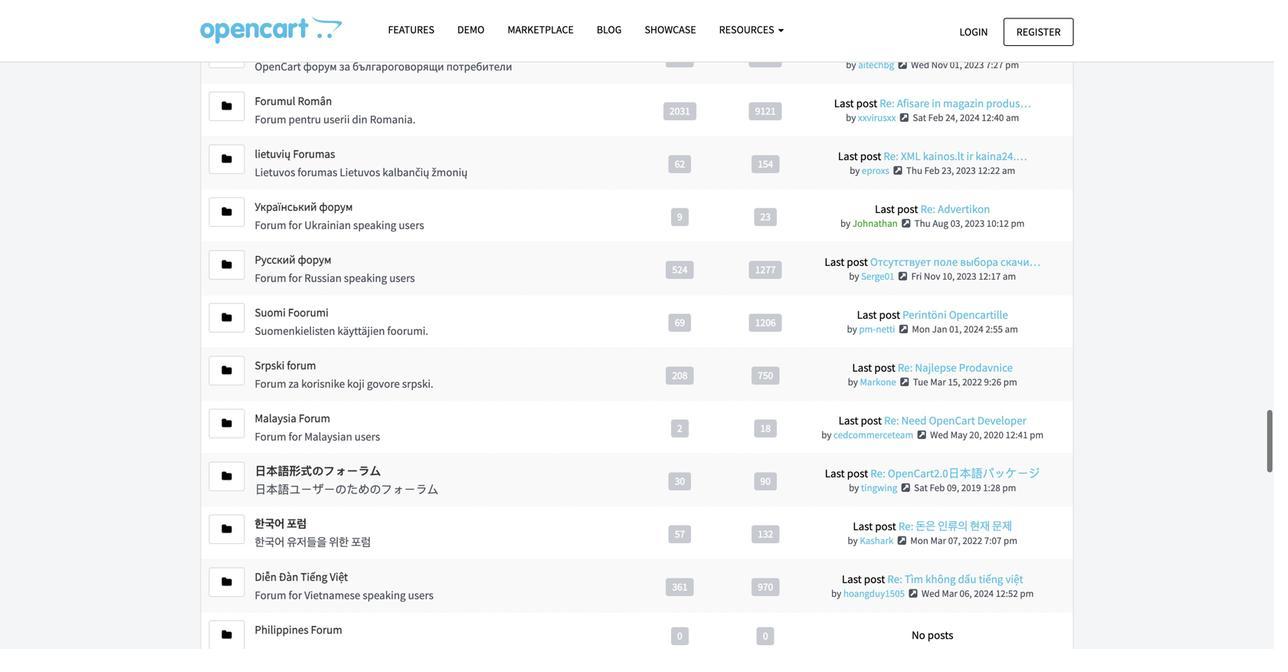 Task type: describe. For each thing, give the bounding box(es) containing it.
za
[[289, 376, 299, 391]]

62
[[675, 157, 685, 170]]

polskich
[[375, 6, 415, 21]]

re: for re: tìm không dấu tiếng việt
[[888, 572, 903, 586]]

by cedcommerceteam
[[822, 428, 914, 441]]

03, for jul
[[945, 5, 957, 18]]

najlepse
[[916, 360, 957, 375]]

last for last post re: najlepse prodavnice
[[853, 360, 873, 375]]

malaysia forum image
[[222, 418, 232, 429]]

re: up aitechbg at the right of the page
[[872, 43, 887, 57]]

perintöni opencartille link
[[903, 307, 1009, 322]]

forum down malaysia
[[255, 429, 286, 444]]

am right 2:55
[[1005, 323, 1019, 335]]

feb for in
[[929, 111, 944, 124]]

am right 12:57
[[1006, 5, 1019, 18]]

pentru
[[289, 112, 321, 126]]

pm-
[[860, 323, 877, 335]]

wed for không
[[922, 587, 940, 600]]

mar for 인류의
[[931, 534, 947, 547]]

1 0 from the left
[[678, 630, 683, 643]]

forum inside forumul român forum pentru userii din romania.
[[255, 112, 286, 126]]

users inside русский форум forum for russian speaking users
[[390, 271, 415, 285]]

2
[[678, 422, 683, 435]]

wed for opencart
[[931, 428, 949, 441]]

last for last post re: xml kainos.lt ir kaina24.…
[[839, 149, 858, 163]]

vietnamese
[[304, 588, 361, 602]]

15,
[[949, 376, 961, 388]]

mon for re:
[[911, 534, 929, 547]]

2031
[[670, 104, 691, 117]]

970
[[758, 580, 774, 593]]

wed nov 01, 2023 7:27 pm
[[912, 58, 1020, 71]]

9121
[[756, 104, 776, 117]]

tiếng
[[979, 572, 1004, 586]]

by for last post re: need opencart developer
[[822, 428, 832, 441]]

pm for re: tìm không dấu tiếng việt
[[1021, 587, 1034, 600]]

view the latest post image for 돈은
[[896, 536, 909, 546]]

by pm-netti
[[847, 323, 896, 335]]

posts
[[928, 628, 954, 642]]

žmonių
[[432, 165, 468, 179]]

re: for re: afisare in magazin produs…
[[880, 96, 895, 110]]

markone link
[[860, 376, 897, 388]]

한국어 포럼 한국어 유저들을 위한 포럼
[[255, 517, 371, 550]]

post for re: 돈은 인류의 현재 문제
[[876, 519, 897, 533]]

johnathan
[[853, 217, 898, 230]]

by eproxs
[[850, 164, 890, 177]]

opencartille
[[949, 307, 1009, 322]]

0 vertical spatial mon
[[910, 5, 928, 18]]

2024 for afisare
[[960, 111, 980, 124]]

rozwiązujemy problemy polskich użytkowników opencart.
[[255, 6, 538, 21]]

by for last post re: 돈은 인류의 현재 문제
[[848, 534, 858, 547]]

2023 for xml
[[957, 164, 976, 177]]

features
[[388, 23, 435, 36]]

by xxvirusxx
[[846, 111, 896, 124]]

by for last post re: najlepse prodavnice
[[848, 376, 859, 388]]

pm for re: najlepse prodavnice
[[1004, 376, 1018, 388]]

7:07
[[985, 534, 1002, 547]]

опции
[[960, 43, 994, 57]]

by left aitechbg at the right of the page
[[847, 58, 857, 71]]

srpski.
[[402, 376, 434, 391]]

2023 down опции
[[965, 58, 985, 71]]

日本語形式のフォーラム
[[255, 464, 381, 478]]

한국어 포럼 image
[[222, 524, 232, 535]]

thu for advertikon
[[915, 217, 931, 230]]

форум for український форум
[[319, 199, 353, 214]]

jan
[[933, 323, 948, 335]]

last for last post re: afisare in magazin produs…
[[835, 96, 854, 110]]

demo
[[458, 23, 485, 36]]

2 lietuvos from the left
[[340, 165, 380, 179]]

2024 for opencartille
[[964, 323, 984, 335]]

register
[[1017, 25, 1061, 39]]

2023 up login
[[959, 5, 979, 18]]

돈은
[[916, 519, 936, 533]]

re: for re: 돈은 인류의 현재 문제
[[899, 519, 914, 533]]

koji
[[347, 376, 365, 391]]

pm for re: advertikon
[[1012, 217, 1025, 230]]

forumul român image
[[222, 101, 232, 111]]

by for last post re: xml kainos.lt ir kaina24.…
[[850, 164, 860, 177]]

524
[[673, 263, 688, 276]]

việt
[[330, 570, 348, 584]]

mon mar 07, 2022 7:07 pm
[[911, 534, 1018, 547]]

tingwing link
[[862, 481, 898, 494]]

日本語形式のフォーラム image
[[222, 471, 232, 482]]

foorumi
[[288, 305, 329, 320]]

srpski forum link
[[255, 358, 316, 372]]

п…
[[1023, 43, 1040, 57]]

2024 for tìm
[[975, 587, 994, 600]]

philippines
[[255, 622, 309, 637]]

re: показване на опции само п…
[[872, 43, 1040, 57]]

30
[[675, 475, 685, 488]]

cedcommerceteam
[[834, 428, 914, 441]]

suomi foorumi link
[[255, 305, 329, 320]]

1 lietuvos from the left
[[255, 165, 295, 179]]

post for perintöni opencartille
[[880, 307, 901, 322]]

lietuvių forumas link
[[255, 146, 335, 161]]

само
[[996, 43, 1020, 57]]

mon for perintöni
[[913, 323, 931, 335]]

tingwing
[[862, 481, 898, 494]]

marketplace link
[[496, 16, 586, 43]]

01, for 2023
[[950, 58, 963, 71]]

re: for re: xml kainos.lt ir kaina24.…
[[884, 149, 899, 163]]

re: opencart2.0日本語パッケージ link
[[871, 466, 1041, 481]]

by for last post отсутствует поле выбора скачи…
[[850, 270, 860, 282]]

показване
[[889, 43, 943, 57]]

view the latest post image down показване
[[897, 60, 910, 70]]

2 한국어 from the top
[[255, 535, 285, 550]]

2020
[[984, 428, 1004, 441]]

opencart2.0日本語パッケージ
[[888, 466, 1041, 481]]

1:28
[[984, 481, 1001, 494]]

register link
[[1004, 18, 1074, 46]]

post for re: opencart2.0日本語パッケージ
[[848, 466, 869, 481]]

speaking for ukrainian
[[353, 218, 397, 232]]

for for russian
[[289, 271, 302, 285]]

kashark
[[860, 534, 894, 547]]

поле
[[934, 254, 958, 269]]

eproxs link
[[862, 164, 890, 177]]

showcase
[[645, 23, 697, 36]]

speaking for russian
[[344, 271, 387, 285]]

diễn đàn tiếng việt image
[[222, 577, 232, 588]]

view the latest post image for tìm
[[907, 589, 920, 599]]

український форум image
[[222, 207, 232, 217]]

12:41
[[1006, 428, 1028, 441]]

1 vertical spatial 포럼
[[351, 535, 371, 550]]

users inside український форум forum for ukrainian speaking users
[[399, 218, 424, 232]]

lietuvių forumas lietuvos forumas lietuvos kalbančių žmonių
[[255, 146, 468, 179]]

mon jan 01, 2024 2:55 am
[[913, 323, 1019, 335]]

форум inside български форум opencart форум за българоговорящи потребители
[[303, 59, 337, 74]]

post for re: tìm không dấu tiếng việt
[[865, 572, 886, 586]]

last for last post re: advertikon
[[875, 202, 895, 216]]

eproxs
[[862, 164, 890, 177]]

русский форум image
[[222, 259, 232, 270]]

last for last post perintöni opencartille
[[858, 307, 877, 322]]

diễn đàn tiếng việt forum for vietnamese speaking users
[[255, 570, 434, 602]]

view the latest post image for perintöni opencartille
[[898, 324, 911, 334]]

features link
[[377, 16, 446, 43]]

by for last post re: tìm không dấu tiếng việt
[[832, 587, 842, 600]]

cedcommerceteam link
[[834, 428, 914, 441]]

2 vertical spatial feb
[[930, 481, 945, 494]]

philippines forum image
[[222, 630, 232, 640]]

speaking inside diễn đàn tiếng việt forum for vietnamese speaking users
[[363, 588, 406, 602]]

український
[[255, 199, 317, 214]]

sat for afisare
[[913, 111, 927, 124]]

wed may 20, 2020 12:41 pm
[[931, 428, 1044, 441]]

2023 for advertikon
[[965, 217, 985, 230]]

view the latest post image for re: advertikon
[[900, 218, 913, 228]]

скачи…
[[1001, 254, 1041, 269]]

отсутствует поле выбора скачи… link
[[871, 254, 1041, 269]]

sat feb 24, 2024 12:40 am
[[913, 111, 1020, 124]]

pm-netti link
[[860, 323, 896, 335]]

aug
[[933, 217, 949, 230]]

blog
[[597, 23, 622, 36]]

tue mar 15, 2022 9:26 pm
[[914, 376, 1018, 388]]

last for last post re: opencart2.0日本語パッケージ
[[825, 466, 845, 481]]

forum inside український форум forum for ukrainian speaking users
[[255, 218, 286, 232]]

for for ukrainian
[[289, 218, 302, 232]]

post for re: xml kainos.lt ir kaina24.…
[[861, 149, 882, 163]]

българоговорящи
[[353, 59, 444, 74]]

2023 for поле
[[957, 270, 977, 282]]

forumas
[[293, 146, 335, 161]]

750
[[758, 369, 774, 382]]

by serge01
[[850, 270, 895, 282]]



Task type: locate. For each thing, give the bounding box(es) containing it.
06,
[[960, 587, 973, 600]]

pm right 10:12
[[1012, 217, 1025, 230]]

2023 down ir
[[957, 164, 976, 177]]

1 horizontal spatial opencart
[[929, 413, 976, 428]]

0 vertical spatial mar
[[931, 376, 947, 388]]

re: advertikon link
[[921, 202, 991, 216]]

0 vertical spatial 01,
[[950, 58, 963, 71]]

1 vertical spatial 01,
[[950, 323, 962, 335]]

philippines forum link
[[255, 622, 342, 637]]

0 vertical spatial 한국어
[[255, 517, 285, 531]]

0
[[678, 630, 683, 643], [763, 630, 769, 643]]

by johnathan
[[841, 217, 898, 230]]

am for скачи…
[[1003, 270, 1017, 282]]

last post perintöni opencartille
[[858, 307, 1009, 322]]

1 vertical spatial 한국어
[[255, 535, 285, 550]]

by left johnathan link
[[841, 217, 851, 230]]

last post re: opencart2.0日本語パッケージ
[[825, 466, 1041, 481]]

post for re: need opencart developer
[[861, 413, 882, 428]]

tiếng
[[301, 570, 328, 584]]

현재
[[971, 519, 991, 533]]

3 for from the top
[[289, 429, 302, 444]]

0 horizontal spatial opencart
[[255, 59, 301, 74]]

tue
[[914, 376, 929, 388]]

nov for fri
[[924, 270, 941, 282]]

magazin
[[944, 96, 984, 110]]

last up by hoangduy1505
[[842, 572, 862, 586]]

malaysia
[[255, 411, 297, 425]]

1 for from the top
[[289, 218, 302, 232]]

last down by cedcommerceteam
[[825, 466, 845, 481]]

speaking inside український форум forum for ukrainian speaking users
[[353, 218, 397, 232]]

русский
[[255, 252, 296, 267]]

forum inside русский форум forum for russian speaking users
[[255, 271, 286, 285]]

am
[[1006, 5, 1019, 18], [1007, 111, 1020, 124], [1003, 164, 1016, 177], [1003, 270, 1017, 282], [1005, 323, 1019, 335]]

2019
[[962, 481, 982, 494]]

mon down 돈은
[[911, 534, 929, 547]]

for inside русский форум forum for russian speaking users
[[289, 271, 302, 285]]

post up by eproxs
[[861, 149, 882, 163]]

käyttäjien
[[338, 323, 385, 338]]

view the latest post image left tue
[[899, 377, 912, 387]]

форум for русский форум
[[298, 252, 332, 267]]

view the latest post image for re: najlepse prodavnice
[[899, 377, 912, 387]]

pm for re: 돈은 인류의 현재 문제
[[1004, 534, 1018, 547]]

2 vertical spatial 2024
[[975, 587, 994, 600]]

0 down 970
[[763, 630, 769, 643]]

post up by tingwing
[[848, 466, 869, 481]]

for inside diễn đàn tiếng việt forum for vietnamese speaking users
[[289, 588, 302, 602]]

last for last post re: tìm không dấu tiếng việt
[[842, 572, 862, 586]]

0 down 361
[[678, 630, 683, 643]]

view the latest post image
[[900, 218, 913, 228], [897, 271, 910, 281], [898, 324, 911, 334], [899, 377, 912, 387], [900, 483, 913, 493]]

1 horizontal spatial 포럼
[[351, 535, 371, 550]]

인류의
[[939, 519, 968, 533]]

форум inside український форум forum for ukrainian speaking users
[[319, 199, 353, 214]]

for down malaysia forum link
[[289, 429, 302, 444]]

post up netti
[[880, 307, 901, 322]]

post for отсутствует поле выбора скачи…
[[847, 254, 868, 269]]

09,
[[947, 481, 960, 494]]

2 vertical spatial speaking
[[363, 588, 406, 602]]

last down by johnathan
[[825, 254, 845, 269]]

0 vertical spatial nov
[[932, 58, 948, 71]]

1 vertical spatial feb
[[925, 164, 940, 177]]

форум up ukrainian
[[319, 199, 353, 214]]

by left the cedcommerceteam
[[822, 428, 832, 441]]

2024 down magazin
[[960, 111, 980, 124]]

forum down srpski
[[255, 376, 286, 391]]

romania.
[[370, 112, 416, 126]]

hoangduy1505
[[844, 587, 905, 600]]

malaysia forum forum for malaysian users
[[255, 411, 380, 444]]

0 vertical spatial sat
[[913, 111, 927, 124]]

diễn đàn tiếng việt link
[[255, 570, 348, 584]]

opencart inside български форум opencart форум за българоговорящи потребители
[[255, 59, 301, 74]]

pm
[[1006, 58, 1020, 71], [1012, 217, 1025, 230], [1004, 376, 1018, 388], [1030, 428, 1044, 441], [1003, 481, 1017, 494], [1004, 534, 1018, 547], [1021, 587, 1034, 600]]

last up by cedcommerceteam
[[839, 413, 859, 428]]

1 한국어 from the top
[[255, 517, 285, 531]]

jul
[[930, 5, 943, 18]]

2024 down opencartille
[[964, 323, 984, 335]]

1 vertical spatial speaking
[[344, 271, 387, 285]]

last for last post отсутствует поле выбора скачи…
[[825, 254, 845, 269]]

for for malaysian
[[289, 429, 302, 444]]

thu down last post re: advertikon
[[915, 217, 931, 230]]

pm down само
[[1006, 58, 1020, 71]]

re: 돈은 인류의 현재 문제 link
[[899, 519, 1013, 533]]

01, down re: показване на опции само п… link
[[950, 58, 963, 71]]

forum down український
[[255, 218, 286, 232]]

pm for re: need opencart developer
[[1030, 428, 1044, 441]]

re: up tingwing
[[871, 466, 886, 481]]

fri
[[912, 270, 922, 282]]

mar for không
[[942, 587, 958, 600]]

speaking right ukrainian
[[353, 218, 397, 232]]

форум inside русский форум forum for russian speaking users
[[298, 252, 332, 267]]

0 horizontal spatial 0
[[678, 630, 683, 643]]

forumul
[[255, 93, 296, 108]]

post up kashark link
[[876, 519, 897, 533]]

by left 'pm-' on the right of the page
[[847, 323, 858, 335]]

pm down 문제
[[1004, 534, 1018, 547]]

by for last post re: opencart2.0日本語パッケージ
[[849, 481, 860, 494]]

10:12
[[987, 217, 1010, 230]]

re: for re: advertikon
[[921, 202, 936, 216]]

1 horizontal spatial 0
[[763, 630, 769, 643]]

view the latest post image right tingwing
[[900, 483, 913, 493]]

2 01, from the top
[[950, 323, 962, 335]]

wed down показване
[[912, 58, 930, 71]]

view the latest post image for re: opencart2.0日本語パッケージ
[[900, 483, 913, 493]]

for down русский форум link
[[289, 271, 302, 285]]

2022 right 15,
[[963, 376, 983, 388]]

wed down last post re: tìm không dấu tiếng việt
[[922, 587, 940, 600]]

forum
[[287, 358, 316, 372]]

03, for aug
[[951, 217, 963, 230]]

am for ir
[[1003, 164, 1016, 177]]

view the latest post image for need
[[916, 430, 929, 440]]

by for last post re: afisare in magazin produs…
[[846, 111, 857, 124]]

last up by xxvirusxx
[[835, 96, 854, 110]]

feb down last post re: xml kainos.lt ir kaina24.…
[[925, 164, 940, 177]]

154
[[758, 157, 774, 170]]

aitechbg
[[859, 58, 895, 71]]

2022 down 현재
[[963, 534, 983, 547]]

post up markone link
[[875, 360, 896, 375]]

last up by eproxs
[[839, 149, 858, 163]]

re: for re: najlepse prodavnice
[[898, 360, 913, 375]]

1 vertical spatial sat
[[915, 481, 928, 494]]

last for last post re: need opencart developer
[[839, 413, 859, 428]]

0 vertical spatial opencart
[[255, 59, 301, 74]]

1 vertical spatial 2024
[[964, 323, 984, 335]]

thu feb 23, 2023 12:22 am
[[907, 164, 1016, 177]]

post up hoangduy1505 link at the bottom of the page
[[865, 572, 886, 586]]

srpski forum image
[[222, 365, 232, 376]]

1 vertical spatial mon
[[913, 323, 931, 335]]

re: najlepse prodavnice link
[[898, 360, 1013, 375]]

0 horizontal spatial lietuvos
[[255, 165, 295, 179]]

wed down "last post re: need opencart developer"
[[931, 428, 949, 441]]

포럼 right 위한
[[351, 535, 371, 550]]

speaking right the russian
[[344, 271, 387, 285]]

0 vertical spatial 03,
[[945, 5, 957, 18]]

1 vertical spatial opencart
[[929, 413, 976, 428]]

0 vertical spatial speaking
[[353, 218, 397, 232]]

forum down diễn
[[255, 588, 286, 602]]

pm for re: opencart2.0日本語パッケージ
[[1003, 481, 1017, 494]]

feb down in
[[929, 111, 944, 124]]

forum inside srpski forum forum za korisnike koji govore srpski.
[[255, 376, 286, 391]]

sat down 'last post re: opencart2.0日本語パッケージ'
[[915, 481, 928, 494]]

1 vertical spatial 2022
[[963, 534, 983, 547]]

한국어 right "한국어 포럼" image
[[255, 517, 285, 531]]

1 vertical spatial mar
[[931, 534, 947, 547]]

last up the by kashark
[[853, 519, 873, 533]]

thu for xml
[[907, 164, 923, 177]]

view the latest post image left fri
[[897, 271, 910, 281]]

re: left tìm at the right bottom of page
[[888, 572, 903, 586]]

last up by markone
[[853, 360, 873, 375]]

użytkowników
[[417, 6, 487, 21]]

1 vertical spatial форум
[[319, 199, 353, 214]]

2022 for prodavnice
[[963, 376, 983, 388]]

last for last post re: 돈은 인류의 현재 문제
[[853, 519, 873, 533]]

forum inside diễn đàn tiếng việt forum for vietnamese speaking users
[[255, 588, 286, 602]]

resources link
[[708, 16, 796, 43]]

for inside український форум forum for ukrainian speaking users
[[289, 218, 302, 232]]

need
[[902, 413, 927, 428]]

demo link
[[446, 16, 496, 43]]

view the latest post image down tìm at the right bottom of page
[[907, 589, 920, 599]]

speaking
[[353, 218, 397, 232], [344, 271, 387, 285], [363, 588, 406, 602]]

post up the cedcommerceteam
[[861, 413, 882, 428]]

1 vertical spatial 03,
[[951, 217, 963, 230]]

pm down việt
[[1021, 587, 1034, 600]]

re: показване на опции само п… link
[[872, 43, 1040, 57]]

by tingwing
[[849, 481, 898, 494]]

4 for from the top
[[289, 588, 302, 602]]

users inside diễn đàn tiếng việt forum for vietnamese speaking users
[[408, 588, 434, 602]]

2022 for 인류의
[[963, 534, 983, 547]]

for down 'diễn đàn tiếng việt' link
[[289, 588, 302, 602]]

by left tingwing
[[849, 481, 860, 494]]

2 vertical spatial форум
[[298, 252, 332, 267]]

lietuvos down lietuvių on the top left of page
[[255, 165, 295, 179]]

view the latest post image down afisare
[[898, 113, 911, 123]]

03, right the jul
[[945, 5, 957, 18]]

by hoangduy1505
[[832, 587, 905, 600]]

last post re: tìm không dấu tiếng việt
[[842, 572, 1024, 586]]

0 vertical spatial 2024
[[960, 111, 980, 124]]

0 vertical spatial 2022
[[963, 376, 983, 388]]

re: for re: opencart2.0日本語パッケージ
[[871, 466, 886, 481]]

view the latest post image for отсутствует поле выбора скачи…
[[897, 271, 910, 281]]

russian
[[304, 271, 342, 285]]

by for last post re: advertikon
[[841, 217, 851, 230]]

wed
[[912, 58, 930, 71], [931, 428, 949, 441], [922, 587, 940, 600]]

2 vertical spatial wed
[[922, 587, 940, 600]]

69
[[675, 316, 685, 329]]

forum down forumul
[[255, 112, 286, 126]]

view the latest post image right netti
[[898, 324, 911, 334]]

view the latest post image right kashark link
[[896, 536, 909, 546]]

sat down afisare
[[913, 111, 927, 124]]

users inside malaysia forum forum for malaysian users
[[355, 429, 380, 444]]

forum down vietnamese
[[311, 622, 342, 637]]

mar down 'najlepse'
[[931, 376, 947, 388]]

유저들을
[[287, 535, 327, 550]]

speaking inside русский форум forum for russian speaking users
[[344, 271, 387, 285]]

07,
[[949, 534, 961, 547]]

opencart up may
[[929, 413, 976, 428]]

2 2022 from the top
[[963, 534, 983, 547]]

1 vertical spatial nov
[[924, 270, 941, 282]]

re: for re: need opencart developer
[[885, 413, 900, 428]]

forum up malaysian
[[299, 411, 330, 425]]

1 vertical spatial wed
[[931, 428, 949, 441]]

01, down perintöni opencartille link
[[950, 323, 962, 335]]

srpski
[[255, 358, 285, 372]]

한국어
[[255, 517, 285, 531], [255, 535, 285, 550]]

fri nov 10, 2023 12:17 am
[[912, 270, 1017, 282]]

български форум opencart форум за българоговорящи потребители
[[255, 41, 513, 74]]

re: left 돈은
[[899, 519, 914, 533]]

русский форум forum for russian speaking users
[[255, 252, 415, 285]]

re: up xxvirusxx at the right top of page
[[880, 96, 895, 110]]

0 vertical spatial форум
[[303, 59, 337, 74]]

last post re: najlepse prodavnice
[[853, 360, 1013, 375]]

1 vertical spatial thu
[[915, 217, 931, 230]]

1 2022 from the top
[[963, 376, 983, 388]]

view the latest post image
[[897, 60, 910, 70], [898, 113, 911, 123], [892, 166, 905, 175], [916, 430, 929, 440], [896, 536, 909, 546], [907, 589, 920, 599]]

may
[[951, 428, 968, 441]]

форум down форум
[[303, 59, 337, 74]]

advertikon
[[938, 202, 991, 216]]

by for last post perintöni opencartille
[[847, 323, 858, 335]]

wed mar 06, 2024 12:52 pm
[[922, 587, 1034, 600]]

post
[[857, 96, 878, 110], [861, 149, 882, 163], [898, 202, 919, 216], [847, 254, 868, 269], [880, 307, 901, 322], [875, 360, 896, 375], [861, 413, 882, 428], [848, 466, 869, 481], [876, 519, 897, 533], [865, 572, 886, 586]]

malaysia forum link
[[255, 411, 330, 425]]

for inside malaysia forum forum for malaysian users
[[289, 429, 302, 444]]

view the latest post image down last post re: advertikon
[[900, 218, 913, 228]]

post for re: advertikon
[[898, 202, 919, 216]]

1 horizontal spatial lietuvos
[[340, 165, 380, 179]]

re: up the "aug"
[[921, 202, 936, 216]]

korisnike
[[301, 376, 345, 391]]

kaina24.…
[[976, 149, 1028, 163]]

opencart down български on the top of page
[[255, 59, 301, 74]]

view the latest post image for afisare
[[898, 113, 911, 123]]

0 vertical spatial feb
[[929, 111, 944, 124]]

lietuvių forumas image
[[222, 154, 232, 164]]

pm right 12:41
[[1030, 428, 1044, 441]]

srpski forum forum za korisnike koji govore srpski.
[[255, 358, 434, 391]]

отсутствует
[[871, 254, 932, 269]]

by left the eproxs
[[850, 164, 860, 177]]

nov down last post отсутствует поле выбора скачи…
[[924, 270, 941, 282]]

am for magazin
[[1007, 111, 1020, 124]]

208
[[673, 369, 688, 382]]

한국어 down "한국어 포럼" link
[[255, 535, 285, 550]]

1246
[[756, 51, 776, 64]]

0 vertical spatial thu
[[907, 164, 923, 177]]

no
[[912, 628, 926, 642]]

sat for opencart2.0日本語パッケージ
[[915, 481, 928, 494]]

0 horizontal spatial 포럼
[[287, 517, 307, 531]]

xxvirusxx
[[859, 111, 896, 124]]

форум up the russian
[[298, 252, 332, 267]]

7:27
[[987, 58, 1004, 71]]

hoangduy1505 link
[[844, 587, 905, 600]]

2 vertical spatial mar
[[942, 587, 958, 600]]

view the latest post image down xml
[[892, 166, 905, 175]]

by left kashark link
[[848, 534, 858, 547]]

by left serge01 link
[[850, 270, 860, 282]]

0 vertical spatial wed
[[912, 58, 930, 71]]

produs…
[[987, 96, 1032, 110]]

2 for from the top
[[289, 271, 302, 285]]

feb for kainos.lt
[[925, 164, 940, 177]]

2023 right 10,
[[957, 270, 977, 282]]

userii
[[324, 112, 350, 126]]

netti
[[877, 323, 896, 335]]

re: left 'najlepse'
[[898, 360, 913, 375]]

2 0 from the left
[[763, 630, 769, 643]]

român
[[298, 93, 332, 108]]

re: left xml
[[884, 149, 899, 163]]

9:26
[[985, 376, 1002, 388]]

thu down xml
[[907, 164, 923, 177]]

0 vertical spatial 포럼
[[287, 517, 307, 531]]

nov for wed
[[932, 58, 948, 71]]

mar down last post re: 돈은 인류의 현재 문제
[[931, 534, 947, 547]]

mon down perintöni
[[913, 323, 931, 335]]

lietuvos right forumas
[[340, 165, 380, 179]]

потребители
[[447, 59, 513, 74]]

mar for prodavnice
[[931, 376, 947, 388]]

last up johnathan
[[875, 202, 895, 216]]

1 01, from the top
[[950, 58, 963, 71]]

suomenkielisten
[[255, 323, 335, 338]]

132
[[758, 527, 774, 540]]

01, for 2024
[[950, 323, 962, 335]]

mar down re: tìm không dấu tiếng việt link
[[942, 587, 958, 600]]

speaking right vietnamese
[[363, 588, 406, 602]]

last up 'pm-' on the right of the page
[[858, 307, 877, 322]]

post for re: najlepse prodavnice
[[875, 360, 896, 375]]

suomi foorumi image
[[222, 312, 232, 323]]

2024
[[960, 111, 980, 124], [964, 323, 984, 335], [975, 587, 994, 600]]

2024 down tiếng
[[975, 587, 994, 600]]

view the latest post image for xml
[[892, 166, 905, 175]]

pm right 1:28
[[1003, 481, 1017, 494]]

2 vertical spatial mon
[[911, 534, 929, 547]]

위한
[[329, 535, 349, 550]]

90
[[761, 475, 771, 488]]

post for re: afisare in magazin produs…
[[857, 96, 878, 110]]



Task type: vqa. For each thing, say whether or not it's contained in the screenshot.
enabled
no



